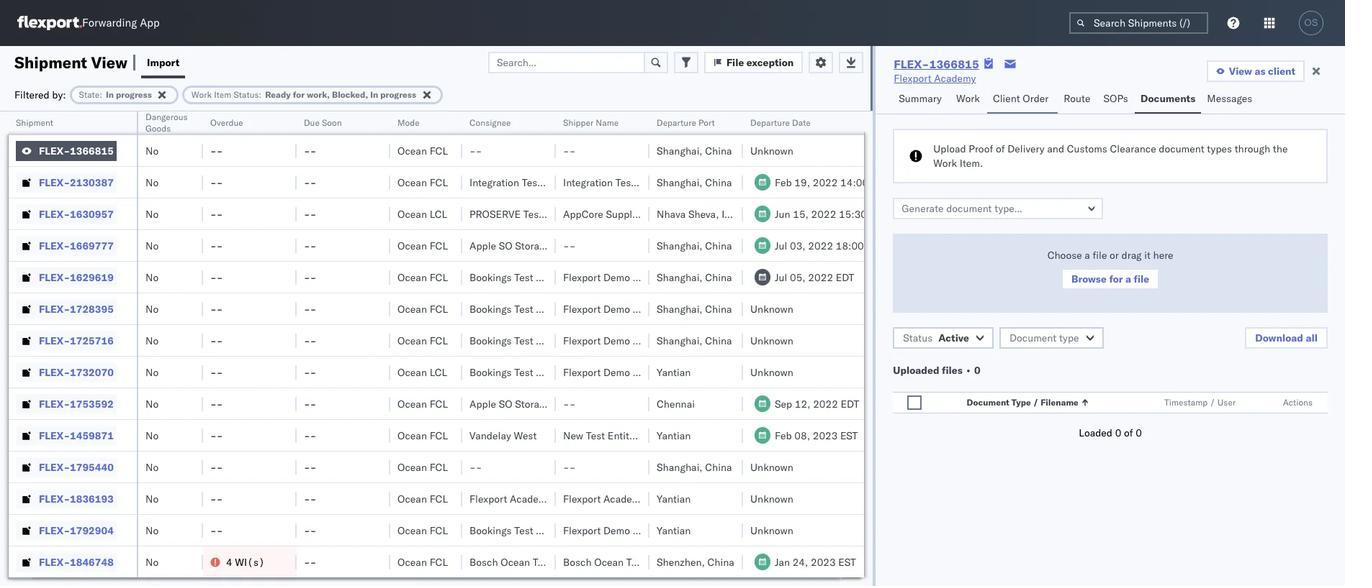Task type: describe. For each thing, give the bounding box(es) containing it.
bookings test consignee for flex-1728395
[[470, 303, 584, 316]]

0 vertical spatial flex-1366815
[[894, 57, 979, 71]]

loaded
[[1079, 427, 1113, 440]]

jan
[[775, 556, 790, 569]]

browse
[[1072, 273, 1107, 286]]

0 vertical spatial 1366815
[[929, 57, 979, 71]]

app
[[140, 16, 160, 30]]

2 bosch from the left
[[563, 556, 592, 569]]

document for document type / filename
[[967, 398, 1010, 408]]

co. for 1792904
[[671, 525, 685, 538]]

shenzhen,
[[657, 556, 705, 569]]

jul 05, 2022 edt
[[775, 271, 855, 284]]

bookings for flex-1728395
[[470, 303, 512, 316]]

flexport demo shipper co. for 1792904
[[563, 525, 685, 538]]

2 progress from the left
[[380, 89, 416, 100]]

dangerous
[[145, 112, 188, 122]]

18:00
[[836, 239, 864, 252]]

no for flex-1732070
[[145, 366, 159, 379]]

customs
[[1067, 143, 1108, 156]]

shanghai, for flex-1629619
[[657, 271, 703, 284]]

0 for of
[[1136, 427, 1142, 440]]

2
[[637, 430, 643, 443]]

choose
[[1048, 249, 1082, 262]]

flex- up "flexport academy"
[[894, 57, 929, 71]]

use) for chennai
[[599, 398, 625, 411]]

edt right '15:30'
[[870, 208, 888, 221]]

3 resize handle column header from the left
[[279, 112, 297, 587]]

1792904
[[70, 525, 114, 538]]

vandelay
[[470, 430, 511, 443]]

0 vertical spatial for
[[293, 89, 305, 100]]

fcl for flex-2130387
[[430, 176, 448, 189]]

view as client button
[[1207, 60, 1305, 82]]

flexport for 1725716
[[563, 335, 601, 348]]

1 bosch from the left
[[470, 556, 498, 569]]

2 bosch ocean test from the left
[[563, 556, 646, 569]]

soon
[[322, 117, 342, 128]]

1 progress from the left
[[116, 89, 152, 100]]

filtered by:
[[14, 88, 66, 101]]

consignee button
[[462, 115, 542, 129]]

filename
[[1041, 398, 1079, 408]]

yantian for flex-1732070
[[657, 366, 691, 379]]

appcore supply ltd
[[563, 208, 655, 221]]

flex-1669777
[[39, 239, 114, 252]]

no for flex-1725716
[[145, 335, 159, 348]]

files
[[942, 364, 963, 377]]

mode
[[398, 117, 420, 128]]

lcl for proserve
[[430, 208, 447, 221]]

port
[[699, 117, 715, 128]]

shanghai, for flex-1725716
[[657, 335, 703, 348]]

no for flex-1669777
[[145, 239, 159, 252]]

mode button
[[390, 115, 448, 129]]

05,
[[790, 271, 806, 284]]

shanghai, for flex-1669777
[[657, 239, 703, 252]]

ocean for 1725716
[[398, 335, 427, 348]]

appcore
[[563, 208, 603, 221]]

sep 12, 2022 edt
[[775, 398, 859, 411]]

document for document type
[[1010, 332, 1057, 345]]

yantian for flex-1836193
[[657, 493, 691, 506]]

2 in from the left
[[370, 89, 378, 100]]

shipper name
[[563, 117, 619, 128]]

2023 for 08,
[[813, 430, 838, 443]]

flexport for 1728395
[[563, 303, 601, 316]]

work button
[[951, 86, 987, 114]]

upload
[[934, 143, 966, 156]]

ocean for 1459871
[[398, 430, 427, 443]]

documents button
[[1135, 86, 1202, 114]]

demo for 1725716
[[604, 335, 630, 348]]

4 resize handle column header from the left
[[373, 112, 390, 587]]

os button
[[1295, 6, 1328, 40]]

fcl for flex-1728395
[[430, 303, 448, 316]]

flexport for 1629619
[[563, 271, 601, 284]]

west
[[514, 430, 537, 443]]

academy for flexport academy
[[934, 72, 976, 85]]

flex- for flex-1669777 button
[[39, 239, 70, 252]]

clearance
[[1110, 143, 1156, 156]]

account
[[545, 208, 583, 221]]

all
[[1306, 332, 1318, 345]]

flex-1792904
[[39, 525, 114, 538]]

shipment button
[[9, 115, 122, 129]]

unknown for 1725716
[[750, 335, 794, 348]]

forwarding
[[82, 16, 137, 30]]

flex-1846748
[[39, 556, 114, 569]]

client order
[[993, 92, 1049, 105]]

flex-1366815 inside flex-1366815 button
[[39, 144, 114, 157]]

consignee for flex-1725716
[[536, 335, 584, 348]]

work for work
[[956, 92, 980, 105]]

flex- for flex-1459871 button
[[39, 430, 70, 443]]

fcl for flex-1795440
[[430, 461, 448, 474]]

15:30
[[839, 208, 867, 221]]

ocean for 1732070
[[398, 366, 427, 379]]

apple so storage (do not use) for shanghai, china
[[470, 239, 625, 252]]

bookings test consignee for flex-1732070
[[470, 366, 584, 379]]

type
[[1012, 398, 1031, 408]]

flex-1630957
[[39, 208, 114, 221]]

∙
[[965, 364, 972, 377]]

1 horizontal spatial 0
[[1115, 427, 1122, 440]]

document
[[1159, 143, 1205, 156]]

new test entity 2
[[563, 430, 643, 443]]

demo for 1728395
[[604, 303, 630, 316]]

1 : from the left
[[100, 89, 102, 100]]

ocean lcl for proserve test account
[[398, 208, 447, 221]]

so for chennai
[[499, 398, 512, 411]]

flex-1732070 button
[[16, 363, 117, 383]]

flex-1753592 button
[[16, 394, 117, 414]]

flex- for flex-1728395 "button"
[[39, 303, 70, 316]]

feb for feb 19, 2022 14:00 est
[[775, 176, 792, 189]]

flex-1836193 button
[[16, 489, 117, 510]]

flex-1732070
[[39, 366, 114, 379]]

ocean for 1846748
[[398, 556, 427, 569]]

download all button
[[1245, 328, 1328, 349]]

fcl for flex-1459871
[[430, 430, 448, 443]]

test for flex-1629619
[[514, 271, 533, 284]]

flexport for 1732070
[[563, 366, 601, 379]]

ocean fcl for flex-1459871
[[398, 430, 448, 443]]

shipper name button
[[556, 115, 635, 129]]

ocean fcl for flex-1728395
[[398, 303, 448, 316]]

flex- for flex-1629619 button
[[39, 271, 70, 284]]

test for flex-1728395
[[514, 303, 533, 316]]

flex-1459871
[[39, 430, 114, 443]]

co. for 1728395
[[671, 303, 685, 316]]

chennai
[[657, 398, 695, 411]]

client order button
[[987, 86, 1058, 114]]

03,
[[790, 239, 806, 252]]

est for jan 24, 2023 est
[[839, 556, 856, 569]]

ocean for 1728395
[[398, 303, 427, 316]]

ocean fcl for flex-1795440
[[398, 461, 448, 474]]

flexport academy (sz) ltd.
[[563, 493, 693, 506]]

2022 for 03,
[[808, 239, 833, 252]]

jan 24, 2023 est
[[775, 556, 856, 569]]

flex- for flex-1732070 'button'
[[39, 366, 70, 379]]

1 in from the left
[[106, 89, 114, 100]]

dangerous goods
[[145, 112, 188, 134]]

1629619
[[70, 271, 114, 284]]

fcl for flex-1792904
[[430, 525, 448, 538]]

shipment for shipment view
[[14, 52, 87, 72]]

it
[[1145, 249, 1151, 262]]

bookings for flex-1792904
[[470, 525, 512, 538]]

file inside button
[[1134, 273, 1150, 286]]

(sz)
[[648, 493, 672, 506]]

shipper for flex-1728395
[[633, 303, 668, 316]]

view inside "view as client" 'button'
[[1229, 65, 1252, 78]]

uploaded files ∙ 0
[[893, 364, 981, 377]]

loaded 0 of 0
[[1079, 427, 1142, 440]]

upload proof of delivery and customs clearance document types through the work item.
[[934, 143, 1288, 170]]

co. for 1629619
[[671, 271, 685, 284]]

shanghai, for flex-1728395
[[657, 303, 703, 316]]

flex-1725716 button
[[16, 331, 117, 351]]

jun
[[775, 208, 791, 221]]

departure for departure date
[[750, 117, 790, 128]]

flex-1629619
[[39, 271, 114, 284]]

12,
[[795, 398, 811, 411]]

edt right 18:00
[[867, 239, 885, 252]]

1846748
[[70, 556, 114, 569]]

consignee inside button
[[470, 117, 511, 128]]

08,
[[795, 430, 810, 443]]

work inside upload proof of delivery and customs clearance document types through the work item.
[[934, 157, 957, 170]]

a inside button
[[1126, 273, 1131, 286]]

1725716
[[70, 335, 114, 348]]

ltd
[[640, 208, 655, 221]]

name
[[596, 117, 619, 128]]

china for flex-2130387
[[705, 176, 732, 189]]

no for flex-1846748
[[145, 556, 159, 569]]

of for proof
[[996, 143, 1005, 156]]

2023 for 24,
[[811, 556, 836, 569]]

flex- for flex-1753592 button
[[39, 398, 70, 411]]

wi(s)
[[235, 556, 265, 569]]

unknown for 1795440
[[750, 461, 794, 474]]

supply
[[606, 208, 637, 221]]

os
[[1305, 17, 1318, 28]]

ocean lcl for bookings test consignee
[[398, 366, 447, 379]]

unknown for 1728395
[[750, 303, 794, 316]]

shanghai, china for flex-1795440
[[657, 461, 732, 474]]

shanghai, for flex-1366815
[[657, 144, 703, 157]]

shipper for flex-1725716
[[633, 335, 668, 348]]

no for flex-1366815
[[145, 144, 159, 157]]

departure port
[[657, 117, 715, 128]]

ocean for 2130387
[[398, 176, 427, 189]]

flex-1728395 button
[[16, 299, 117, 319]]

browse for a file button
[[1062, 269, 1160, 290]]

proserve
[[470, 208, 521, 221]]

Generate document type... text field
[[893, 198, 1104, 220]]

messages button
[[1202, 86, 1260, 114]]

item
[[214, 89, 231, 100]]



Task type: locate. For each thing, give the bounding box(es) containing it.
7 ocean fcl from the top
[[398, 398, 448, 411]]

2 horizontal spatial academy
[[934, 72, 976, 85]]

5 resize handle column header from the left
[[445, 112, 462, 587]]

1 shanghai, china from the top
[[657, 144, 732, 157]]

1 departure from the left
[[657, 117, 696, 128]]

so for shanghai, china
[[499, 239, 512, 252]]

file exception
[[727, 56, 794, 69]]

3 co. from the top
[[671, 335, 685, 348]]

1 horizontal spatial departure
[[750, 117, 790, 128]]

a down the drag
[[1126, 273, 1131, 286]]

(do for chennai
[[553, 398, 574, 411]]

0 horizontal spatial of
[[996, 143, 1005, 156]]

apple so storage (do not use) up west
[[470, 398, 625, 411]]

order
[[1023, 92, 1049, 105]]

state
[[79, 89, 100, 100]]

0 horizontal spatial departure
[[657, 117, 696, 128]]

0 horizontal spatial 1366815
[[70, 144, 114, 157]]

shanghai, china
[[657, 144, 732, 157], [657, 176, 732, 189], [657, 239, 732, 252], [657, 271, 732, 284], [657, 303, 732, 316], [657, 335, 732, 348], [657, 461, 732, 474]]

6 ocean fcl from the top
[[398, 335, 448, 348]]

5 co. from the top
[[671, 525, 685, 538]]

test
[[523, 208, 542, 221], [514, 271, 533, 284], [514, 303, 533, 316], [514, 335, 533, 348], [514, 366, 533, 379], [586, 430, 605, 443], [514, 525, 533, 538], [533, 556, 552, 569], [626, 556, 646, 569]]

departure left port
[[657, 117, 696, 128]]

or
[[1110, 249, 1119, 262]]

3 flexport demo shipper co. from the top
[[563, 335, 685, 348]]

15,
[[793, 208, 809, 221]]

2022 for 12,
[[813, 398, 838, 411]]

consignee for flex-1732070
[[536, 366, 584, 379]]

not down 'appcore'
[[576, 239, 596, 252]]

5 no from the top
[[145, 271, 159, 284]]

2 vertical spatial est
[[839, 556, 856, 569]]

flexport demo shipper co.
[[563, 271, 685, 284], [563, 303, 685, 316], [563, 335, 685, 348], [563, 366, 685, 379], [563, 525, 685, 538]]

10 fcl from the top
[[430, 493, 448, 506]]

1 vertical spatial apple
[[470, 398, 496, 411]]

9 fcl from the top
[[430, 461, 448, 474]]

demo for 1792904
[[604, 525, 630, 538]]

so up vandelay west
[[499, 398, 512, 411]]

unknown for 1792904
[[750, 525, 794, 538]]

for inside button
[[1109, 273, 1123, 286]]

11 ocean fcl from the top
[[398, 525, 448, 538]]

resize handle column header for shipper name
[[632, 112, 650, 587]]

5 unknown from the top
[[750, 461, 794, 474]]

1 horizontal spatial bosch ocean test
[[563, 556, 646, 569]]

1 vertical spatial so
[[499, 398, 512, 411]]

1669777
[[70, 239, 114, 252]]

entity
[[608, 430, 635, 443]]

flex- down flex-1629619 button
[[39, 303, 70, 316]]

departure inside button
[[750, 117, 790, 128]]

1 vertical spatial not
[[576, 398, 596, 411]]

(do up new
[[553, 398, 574, 411]]

est down sep 12, 2022 edt
[[841, 430, 858, 443]]

jul left 05,
[[775, 271, 787, 284]]

ocean for 1669777
[[398, 239, 427, 252]]

2 flexport demo shipper co. from the top
[[563, 303, 685, 316]]

2 unknown from the top
[[750, 303, 794, 316]]

import button
[[141, 46, 185, 79]]

progress up "mode"
[[380, 89, 416, 100]]

feb
[[775, 176, 792, 189], [775, 430, 792, 443]]

2022 right 03,
[[808, 239, 833, 252]]

ready
[[265, 89, 291, 100]]

5 ocean fcl from the top
[[398, 303, 448, 316]]

2 jul from the top
[[775, 271, 787, 284]]

use) down appcore supply ltd
[[599, 239, 625, 252]]

ocean fcl for flex-1629619
[[398, 271, 448, 284]]

ocean fcl
[[398, 144, 448, 157], [398, 176, 448, 189], [398, 239, 448, 252], [398, 271, 448, 284], [398, 303, 448, 316], [398, 335, 448, 348], [398, 398, 448, 411], [398, 430, 448, 443], [398, 461, 448, 474], [398, 493, 448, 506], [398, 525, 448, 538], [398, 556, 448, 569]]

1795440
[[70, 461, 114, 474]]

2 apple from the top
[[470, 398, 496, 411]]

flex-1836193
[[39, 493, 114, 506]]

1 resize handle column header from the left
[[120, 112, 137, 587]]

so down proserve
[[499, 239, 512, 252]]

3 ocean fcl from the top
[[398, 239, 448, 252]]

10 no from the top
[[145, 430, 159, 443]]

Search... text field
[[488, 51, 645, 73]]

2 bookings test consignee from the top
[[470, 303, 584, 316]]

for left work,
[[293, 89, 305, 100]]

shanghai, china for flex-1725716
[[657, 335, 732, 348]]

work inside button
[[956, 92, 980, 105]]

storage up west
[[515, 398, 550, 411]]

flex-1366815 link
[[894, 57, 979, 71]]

1 (do from the top
[[553, 239, 574, 252]]

None checkbox
[[908, 396, 922, 411]]

resize handle column header
[[120, 112, 137, 587], [186, 112, 203, 587], [279, 112, 297, 587], [373, 112, 390, 587], [445, 112, 462, 587], [539, 112, 556, 587], [632, 112, 650, 587], [726, 112, 743, 587]]

departure for departure port
[[657, 117, 696, 128]]

0 horizontal spatial :
[[100, 89, 102, 100]]

7 shanghai, from the top
[[657, 461, 703, 474]]

bosch ocean test down 'flexport academy (us) inc.'
[[470, 556, 552, 569]]

flex- inside "button"
[[39, 303, 70, 316]]

flex-1366815 up "flexport academy"
[[894, 57, 979, 71]]

file down it
[[1134, 273, 1150, 286]]

flexport. image
[[17, 16, 82, 30]]

china for flex-1846748
[[708, 556, 735, 569]]

7 no from the top
[[145, 335, 159, 348]]

2 not from the top
[[576, 398, 596, 411]]

not up new
[[576, 398, 596, 411]]

2022
[[813, 176, 838, 189], [811, 208, 836, 221], [808, 239, 833, 252], [808, 271, 833, 284], [813, 398, 838, 411]]

bookings test consignee for flex-1792904
[[470, 525, 584, 538]]

test for flex-1792904
[[514, 525, 533, 538]]

test for flex-1725716
[[514, 335, 533, 348]]

4 fcl from the top
[[430, 271, 448, 284]]

3 demo from the top
[[604, 335, 630, 348]]

for down or
[[1109, 273, 1123, 286]]

in right blocked,
[[370, 89, 378, 100]]

overdue
[[210, 117, 243, 128]]

test for flex-1732070
[[514, 366, 533, 379]]

1 unknown from the top
[[750, 144, 794, 157]]

1 vertical spatial a
[[1126, 273, 1131, 286]]

2022 right 12,
[[813, 398, 838, 411]]

0 horizontal spatial bosch
[[470, 556, 498, 569]]

4 bookings test consignee from the top
[[470, 366, 584, 379]]

2 demo from the top
[[604, 303, 630, 316]]

no for flex-1753592
[[145, 398, 159, 411]]

1 horizontal spatial status
[[903, 332, 933, 345]]

1 vertical spatial shipment
[[16, 117, 53, 128]]

feb 19, 2022 14:00 est
[[775, 176, 889, 189]]

2022 for 05,
[[808, 271, 833, 284]]

item.
[[960, 157, 983, 170]]

bookings test consignee for flex-1629619
[[470, 271, 584, 284]]

bookings
[[470, 271, 512, 284], [470, 303, 512, 316], [470, 335, 512, 348], [470, 366, 512, 379], [470, 525, 512, 538]]

4 co. from the top
[[671, 366, 685, 379]]

shipper inside "button"
[[563, 117, 594, 128]]

unknown for 1366815
[[750, 144, 794, 157]]

storage down "proserve test account"
[[515, 239, 550, 252]]

1 co. from the top
[[671, 271, 685, 284]]

ocean fcl for flex-1669777
[[398, 239, 448, 252]]

est right 24,
[[839, 556, 856, 569]]

flex- down flex-2130387 button
[[39, 208, 70, 221]]

flex- up flex-1753592 button
[[39, 366, 70, 379]]

co. for 1725716
[[671, 335, 685, 348]]

shipment for shipment
[[16, 117, 53, 128]]

/ inside button
[[1210, 398, 1215, 408]]

jul 03, 2022 18:00 edt
[[775, 239, 885, 252]]

1366815 inside flex-1366815 button
[[70, 144, 114, 157]]

0 vertical spatial file
[[1093, 249, 1107, 262]]

1 vertical spatial 1366815
[[70, 144, 114, 157]]

flex-1629619 button
[[16, 268, 117, 288]]

feb left 08,
[[775, 430, 792, 443]]

2023 right 24,
[[811, 556, 836, 569]]

1 apple from the top
[[470, 239, 496, 252]]

flex- down the flex-1836193 button
[[39, 525, 70, 538]]

1 horizontal spatial file
[[1134, 273, 1150, 286]]

2022 for 19,
[[813, 176, 838, 189]]

3 shanghai, from the top
[[657, 239, 703, 252]]

document left 'type'
[[967, 398, 1010, 408]]

1 yantian from the top
[[657, 366, 691, 379]]

academy left the "(us)"
[[510, 493, 552, 506]]

0 vertical spatial document
[[1010, 332, 1057, 345]]

shanghai, china for flex-1669777
[[657, 239, 732, 252]]

academy down flex-1366815 link
[[934, 72, 976, 85]]

view left as
[[1229, 65, 1252, 78]]

edt down 18:00
[[836, 271, 855, 284]]

resize handle column header for consignee
[[539, 112, 556, 587]]

0 horizontal spatial view
[[91, 52, 127, 72]]

0 vertical spatial use)
[[599, 239, 625, 252]]

3 bookings from the top
[[470, 335, 512, 348]]

china for flex-1725716
[[705, 335, 732, 348]]

1366815 up 2130387
[[70, 144, 114, 157]]

demo
[[604, 271, 630, 284], [604, 303, 630, 316], [604, 335, 630, 348], [604, 366, 630, 379], [604, 525, 630, 538]]

0 vertical spatial a
[[1085, 249, 1090, 262]]

6 shanghai, china from the top
[[657, 335, 732, 348]]

flex- down flex-1459871 button
[[39, 461, 70, 474]]

demo for 1732070
[[604, 366, 630, 379]]

10 ocean fcl from the top
[[398, 493, 448, 506]]

1 horizontal spatial bosch
[[563, 556, 592, 569]]

0 vertical spatial apple
[[470, 239, 496, 252]]

file left or
[[1093, 249, 1107, 262]]

flex-1366815
[[894, 57, 979, 71], [39, 144, 114, 157]]

fcl for flex-1366815
[[430, 144, 448, 157]]

bookings for flex-1732070
[[470, 366, 512, 379]]

1 so from the top
[[499, 239, 512, 252]]

flexport for 1792904
[[563, 525, 601, 538]]

fcl for flex-1629619
[[430, 271, 448, 284]]

apple down proserve
[[470, 239, 496, 252]]

1 horizontal spatial flex-1366815
[[894, 57, 979, 71]]

1 vertical spatial (do
[[553, 398, 574, 411]]

flex-1795440
[[39, 461, 114, 474]]

the
[[1273, 143, 1288, 156]]

flex- down flex-1753592 button
[[39, 430, 70, 443]]

1 horizontal spatial /
[[1210, 398, 1215, 408]]

1 vertical spatial document
[[967, 398, 1010, 408]]

flex- down flex-1669777 button
[[39, 271, 70, 284]]

flex-1792904 button
[[16, 521, 117, 541]]

0 horizontal spatial a
[[1085, 249, 1090, 262]]

0 vertical spatial apple so storage (do not use)
[[470, 239, 625, 252]]

shanghai, china for flex-2130387
[[657, 176, 732, 189]]

1 vertical spatial for
[[1109, 273, 1123, 286]]

flex-
[[894, 57, 929, 71], [39, 144, 70, 157], [39, 176, 70, 189], [39, 208, 70, 221], [39, 239, 70, 252], [39, 271, 70, 284], [39, 303, 70, 316], [39, 335, 70, 348], [39, 366, 70, 379], [39, 398, 70, 411], [39, 430, 70, 443], [39, 461, 70, 474], [39, 493, 70, 506], [39, 525, 70, 538], [39, 556, 70, 569]]

flex-2130387
[[39, 176, 114, 189]]

flex-1669777 button
[[16, 236, 117, 256]]

academy right inc.
[[604, 493, 645, 506]]

1 horizontal spatial a
[[1126, 273, 1131, 286]]

3 shanghai, china from the top
[[657, 239, 732, 252]]

bookings test consignee
[[470, 271, 584, 284], [470, 303, 584, 316], [470, 335, 584, 348], [470, 366, 584, 379], [470, 525, 584, 538]]

not for chennai
[[576, 398, 596, 411]]

work down upload
[[934, 157, 957, 170]]

est for feb 08, 2023 est
[[841, 430, 858, 443]]

flexport inside 'flexport academy' link
[[894, 72, 932, 85]]

document inside document type button
[[1010, 332, 1057, 345]]

(do down account
[[553, 239, 574, 252]]

fcl for flex-1836193
[[430, 493, 448, 506]]

2 co. from the top
[[671, 303, 685, 316]]

status up uploaded
[[903, 332, 933, 345]]

12 fcl from the top
[[430, 556, 448, 569]]

sep
[[775, 398, 792, 411]]

1 vertical spatial of
[[1124, 427, 1133, 440]]

flexport demo shipper co. for 1629619
[[563, 271, 685, 284]]

/ right 'type'
[[1033, 398, 1039, 408]]

no for flex-1630957
[[145, 208, 159, 221]]

ocean fcl for flex-1846748
[[398, 556, 448, 569]]

1 vertical spatial est
[[841, 430, 858, 443]]

flex-1725716
[[39, 335, 114, 348]]

document
[[1010, 332, 1057, 345], [967, 398, 1010, 408]]

academy for flexport academy (sz) ltd.
[[604, 493, 645, 506]]

2022 right 19,
[[813, 176, 838, 189]]

flex- for the flex-1836193 button
[[39, 493, 70, 506]]

1 vertical spatial file
[[1134, 273, 1150, 286]]

ocean for 1630957
[[398, 208, 427, 221]]

0 vertical spatial (do
[[553, 239, 574, 252]]

8 ocean fcl from the top
[[398, 430, 448, 443]]

0 vertical spatial est
[[871, 176, 889, 189]]

flex- down flex-1366815 button
[[39, 176, 70, 189]]

0 horizontal spatial in
[[106, 89, 114, 100]]

0 vertical spatial of
[[996, 143, 1005, 156]]

1 demo from the top
[[604, 271, 630, 284]]

departure date
[[750, 117, 811, 128]]

2 : from the left
[[259, 89, 262, 100]]

ocean fcl for flex-1725716
[[398, 335, 448, 348]]

: left ready
[[259, 89, 262, 100]]

yantian for flex-1459871
[[657, 430, 691, 443]]

ocean
[[398, 144, 427, 157], [398, 176, 427, 189], [398, 208, 427, 221], [398, 239, 427, 252], [398, 271, 427, 284], [398, 303, 427, 316], [398, 335, 427, 348], [398, 366, 427, 379], [398, 398, 427, 411], [398, 430, 427, 443], [398, 461, 427, 474], [398, 493, 427, 506], [398, 525, 427, 538], [398, 556, 427, 569], [501, 556, 530, 569], [594, 556, 624, 569]]

6 no from the top
[[145, 303, 159, 316]]

1 horizontal spatial academy
[[604, 493, 645, 506]]

2 no from the top
[[145, 176, 159, 189]]

1 horizontal spatial progress
[[380, 89, 416, 100]]

document type / filename
[[967, 398, 1079, 408]]

1 storage from the top
[[515, 239, 550, 252]]

2 so from the top
[[499, 398, 512, 411]]

2 shanghai, china from the top
[[657, 176, 732, 189]]

flex-1753592
[[39, 398, 114, 411]]

use) up the new test entity 2
[[599, 398, 625, 411]]

1 use) from the top
[[599, 239, 625, 252]]

0 vertical spatial feb
[[775, 176, 792, 189]]

due soon
[[304, 117, 342, 128]]

0 horizontal spatial file
[[1093, 249, 1107, 262]]

0 vertical spatial so
[[499, 239, 512, 252]]

work item status : ready for work, blocked, in progress
[[191, 89, 416, 100]]

1 vertical spatial lcl
[[430, 366, 447, 379]]

document inside "document type / filename" "button"
[[967, 398, 1010, 408]]

flex- down flex-1792904 button at the left bottom
[[39, 556, 70, 569]]

ocean for 1836193
[[398, 493, 427, 506]]

1 vertical spatial jul
[[775, 271, 787, 284]]

flex- down flex-1630957 button on the left top
[[39, 239, 70, 252]]

apple
[[470, 239, 496, 252], [470, 398, 496, 411]]

9 no from the top
[[145, 398, 159, 411]]

4 no from the top
[[145, 239, 159, 252]]

6 resize handle column header from the left
[[539, 112, 556, 587]]

4 flexport demo shipper co. from the top
[[563, 366, 685, 379]]

2 shanghai, from the top
[[657, 176, 703, 189]]

shanghai, china for flex-1366815
[[657, 144, 732, 157]]

departure inside button
[[657, 117, 696, 128]]

bosch ocean test down inc.
[[563, 556, 646, 569]]

flex-1795440 button
[[16, 458, 117, 478]]

of right proof
[[996, 143, 1005, 156]]

status right item
[[234, 89, 259, 100]]

client
[[993, 92, 1020, 105]]

11 no from the top
[[145, 461, 159, 474]]

ocean for 1366815
[[398, 144, 427, 157]]

1 horizontal spatial view
[[1229, 65, 1252, 78]]

work left client
[[956, 92, 980, 105]]

of for 0
[[1124, 427, 1133, 440]]

1366815 up "flexport academy"
[[929, 57, 979, 71]]

shanghai,
[[657, 144, 703, 157], [657, 176, 703, 189], [657, 239, 703, 252], [657, 271, 703, 284], [657, 303, 703, 316], [657, 335, 703, 348], [657, 461, 703, 474]]

flex- inside 'button'
[[39, 366, 70, 379]]

flex- down shipment button
[[39, 144, 70, 157]]

4 ocean fcl from the top
[[398, 271, 448, 284]]

6 shanghai, from the top
[[657, 335, 703, 348]]

0 vertical spatial shipment
[[14, 52, 87, 72]]

jul left 03,
[[775, 239, 787, 252]]

2 departure from the left
[[750, 117, 790, 128]]

Search Shipments (/) text field
[[1070, 12, 1209, 34]]

document type button
[[1000, 328, 1104, 349]]

1 horizontal spatial in
[[370, 89, 378, 100]]

flex- for flex-1792904 button at the left bottom
[[39, 525, 70, 538]]

1 vertical spatial apple so storage (do not use)
[[470, 398, 625, 411]]

edt
[[870, 208, 888, 221], [867, 239, 885, 252], [836, 271, 855, 284], [841, 398, 859, 411]]

2 apple so storage (do not use) from the top
[[470, 398, 625, 411]]

11 fcl from the top
[[430, 525, 448, 538]]

flex-1366815 down shipment button
[[39, 144, 114, 157]]

departure
[[657, 117, 696, 128], [750, 117, 790, 128]]

7 unknown from the top
[[750, 525, 794, 538]]

unknown
[[750, 144, 794, 157], [750, 303, 794, 316], [750, 335, 794, 348], [750, 366, 794, 379], [750, 461, 794, 474], [750, 493, 794, 506], [750, 525, 794, 538]]

feb 08, 2023 est
[[775, 430, 858, 443]]

document type / filename button
[[964, 395, 1136, 409]]

2 feb from the top
[[775, 430, 792, 443]]

consignee for flex-1792904
[[536, 525, 584, 538]]

yantian for flex-1792904
[[657, 525, 691, 538]]

0 vertical spatial status
[[234, 89, 259, 100]]

7 fcl from the top
[[430, 398, 448, 411]]

resize handle column header for dangerous goods
[[186, 112, 203, 587]]

0 vertical spatial ocean lcl
[[398, 208, 447, 221]]

view up state : in progress
[[91, 52, 127, 72]]

2 horizontal spatial 0
[[1136, 427, 1142, 440]]

timestamp
[[1165, 398, 1208, 408]]

1 bookings test consignee from the top
[[470, 271, 584, 284]]

in right state
[[106, 89, 114, 100]]

1 not from the top
[[576, 239, 596, 252]]

edt up "feb 08, 2023 est"
[[841, 398, 859, 411]]

dangerous goods button
[[138, 109, 198, 135]]

2130387
[[70, 176, 114, 189]]

shipper for flex-1792904
[[633, 525, 668, 538]]

forwarding app
[[82, 16, 160, 30]]

no for flex-1629619
[[145, 271, 159, 284]]

document type
[[1010, 332, 1079, 345]]

flex- up flex-1792904 button at the left bottom
[[39, 493, 70, 506]]

6 fcl from the top
[[430, 335, 448, 348]]

2 storage from the top
[[515, 398, 550, 411]]

3 fcl from the top
[[430, 239, 448, 252]]

departure left date
[[750, 117, 790, 128]]

0 vertical spatial jul
[[775, 239, 787, 252]]

fcl for flex-1753592
[[430, 398, 448, 411]]

14 no from the top
[[145, 556, 159, 569]]

6 unknown from the top
[[750, 493, 794, 506]]

1 shanghai, from the top
[[657, 144, 703, 157]]

choose a file or drag it here
[[1048, 249, 1174, 262]]

resize handle column header for mode
[[445, 112, 462, 587]]

1 horizontal spatial :
[[259, 89, 262, 100]]

sops button
[[1098, 86, 1135, 114]]

exception
[[747, 56, 794, 69]]

storage for chennai
[[515, 398, 550, 411]]

0 horizontal spatial /
[[1033, 398, 1039, 408]]

1 feb from the top
[[775, 176, 792, 189]]

consignee
[[470, 117, 511, 128], [536, 271, 584, 284], [536, 303, 584, 316], [536, 335, 584, 348], [536, 366, 584, 379], [536, 525, 584, 538]]

import
[[147, 56, 180, 69]]

1 vertical spatial status
[[903, 332, 933, 345]]

0 horizontal spatial flex-1366815
[[39, 144, 114, 157]]

1 apple so storage (do not use) from the top
[[470, 239, 625, 252]]

24,
[[793, 556, 808, 569]]

no
[[145, 144, 159, 157], [145, 176, 159, 189], [145, 208, 159, 221], [145, 239, 159, 252], [145, 271, 159, 284], [145, 303, 159, 316], [145, 335, 159, 348], [145, 366, 159, 379], [145, 398, 159, 411], [145, 430, 159, 443], [145, 461, 159, 474], [145, 493, 159, 506], [145, 525, 159, 538], [145, 556, 159, 569]]

7 shanghai, china from the top
[[657, 461, 732, 474]]

shipment inside shipment button
[[16, 117, 53, 128]]

flexport demo shipper co. for 1725716
[[563, 335, 685, 348]]

demo for 1629619
[[604, 271, 630, 284]]

shipment down filtered
[[16, 117, 53, 128]]

shipment up by:
[[14, 52, 87, 72]]

apple up vandelay
[[470, 398, 496, 411]]

3 yantian from the top
[[657, 493, 691, 506]]

use)
[[599, 239, 625, 252], [599, 398, 625, 411]]

3 bookings test consignee from the top
[[470, 335, 584, 348]]

flex- up flex-1732070 'button'
[[39, 335, 70, 348]]

1 vertical spatial storage
[[515, 398, 550, 411]]

consignee for flex-1728395
[[536, 303, 584, 316]]

est right 14:00
[[871, 176, 889, 189]]

a right choose
[[1085, 249, 1090, 262]]

inc.
[[583, 493, 600, 506]]

jul for jul 05, 2022 edt
[[775, 271, 787, 284]]

5 demo from the top
[[604, 525, 630, 538]]

1 jul from the top
[[775, 239, 787, 252]]

/
[[1033, 398, 1039, 408], [1210, 398, 1215, 408]]

resize handle column header for departure port
[[726, 112, 743, 587]]

academy for flexport academy (us) inc.
[[510, 493, 552, 506]]

feb left 19,
[[775, 176, 792, 189]]

as
[[1255, 65, 1266, 78]]

work left item
[[191, 89, 212, 100]]

1 vertical spatial use)
[[599, 398, 625, 411]]

2 ocean lcl from the top
[[398, 366, 447, 379]]

china for flex-1728395
[[705, 303, 732, 316]]

1 vertical spatial flex-1366815
[[39, 144, 114, 157]]

0 vertical spatial storage
[[515, 239, 550, 252]]

0 vertical spatial not
[[576, 239, 596, 252]]

flex-1728395
[[39, 303, 114, 316]]

flex-1630957 button
[[16, 204, 117, 224]]

no for flex-1728395
[[145, 303, 159, 316]]

7 resize handle column header from the left
[[632, 112, 650, 587]]

2023 right 08,
[[813, 430, 838, 443]]

4 unknown from the top
[[750, 366, 794, 379]]

unknown for 1732070
[[750, 366, 794, 379]]

4 bookings from the top
[[470, 366, 512, 379]]

1 horizontal spatial 1366815
[[929, 57, 979, 71]]

0 horizontal spatial 0
[[974, 364, 981, 377]]

4 demo from the top
[[604, 366, 630, 379]]

jul for jul 03, 2022 18:00 edt
[[775, 239, 787, 252]]

a
[[1085, 249, 1090, 262], [1126, 273, 1131, 286]]

1 bosch ocean test from the left
[[470, 556, 552, 569]]

2022 right the 15,
[[811, 208, 836, 221]]

0 vertical spatial 2023
[[813, 430, 838, 443]]

1 horizontal spatial for
[[1109, 273, 1123, 286]]

2022 for 15,
[[811, 208, 836, 221]]

9 ocean fcl from the top
[[398, 461, 448, 474]]

1 ocean lcl from the top
[[398, 208, 447, 221]]

0 vertical spatial lcl
[[430, 208, 447, 221]]

work for work item status : ready for work, blocked, in progress
[[191, 89, 212, 100]]

progress up "dangerous"
[[116, 89, 152, 100]]

0 horizontal spatial for
[[293, 89, 305, 100]]

flex- up flex-1459871 button
[[39, 398, 70, 411]]

bookings for flex-1725716
[[470, 335, 512, 348]]

not
[[576, 239, 596, 252], [576, 398, 596, 411]]

0 horizontal spatial bosch ocean test
[[470, 556, 552, 569]]

apple so storage (do not use) down account
[[470, 239, 625, 252]]

2 / from the left
[[1210, 398, 1215, 408]]

china for flex-1795440
[[705, 461, 732, 474]]

2 resize handle column header from the left
[[186, 112, 203, 587]]

1 fcl from the top
[[430, 144, 448, 157]]

0 horizontal spatial progress
[[116, 89, 152, 100]]

: right by:
[[100, 89, 102, 100]]

no for flex-2130387
[[145, 176, 159, 189]]

0 horizontal spatial status
[[234, 89, 259, 100]]

1 horizontal spatial of
[[1124, 427, 1133, 440]]

/ inside "button"
[[1033, 398, 1039, 408]]

fcl for flex-1725716
[[430, 335, 448, 348]]

2022 right 05,
[[808, 271, 833, 284]]

by:
[[52, 88, 66, 101]]

1 vertical spatial 2023
[[811, 556, 836, 569]]

0 horizontal spatial academy
[[510, 493, 552, 506]]

document left type at the right bottom of page
[[1010, 332, 1057, 345]]

of inside upload proof of delivery and customs clearance document types through the work item.
[[996, 143, 1005, 156]]

1 vertical spatial ocean lcl
[[398, 366, 447, 379]]

1 vertical spatial feb
[[775, 430, 792, 443]]

no for flex-1792904
[[145, 525, 159, 538]]

messages
[[1207, 92, 1253, 105]]

shanghai, for flex-1795440
[[657, 461, 703, 474]]

flex- inside button
[[39, 335, 70, 348]]

5 bookings from the top
[[470, 525, 512, 538]]

/ left user on the right bottom
[[1210, 398, 1215, 408]]

of right loaded
[[1124, 427, 1133, 440]]

2 bookings from the top
[[470, 303, 512, 316]]



Task type: vqa. For each thing, say whether or not it's contained in the screenshot.
Schedule Delivery Appointment BUTTON
no



